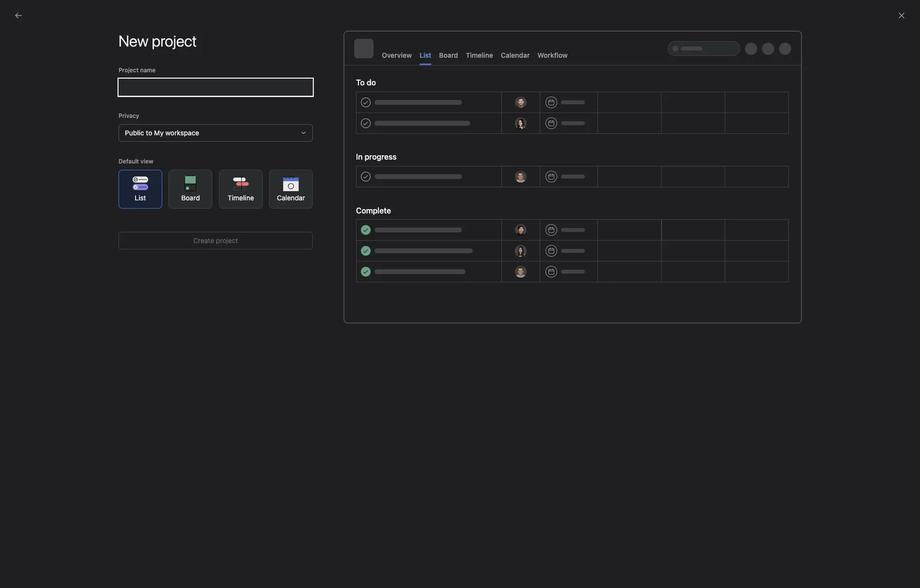 Task type: vqa. For each thing, say whether or not it's contained in the screenshot.
the make
no



Task type: locate. For each thing, give the bounding box(es) containing it.
add to starred image
[[196, 32, 204, 39]]

project inside collect information from your teammates using forms in projects. any form associated with a project on this team will appear here.
[[655, 193, 677, 202]]

function
[[356, 215, 383, 223]]

new
[[334, 187, 348, 195], [517, 260, 529, 267], [334, 294, 348, 302]]

hide sidebar image
[[13, 8, 20, 16]]

1 horizontal spatial overview
[[382, 51, 412, 59]]

1 horizontal spatial team
[[702, 193, 717, 202]]

close image
[[898, 12, 906, 19]]

0 vertical spatial board
[[439, 51, 458, 59]]

new up cross-
[[334, 187, 348, 195]]

my workspace
[[128, 30, 191, 41]]

0 horizontal spatial timeline
[[228, 194, 254, 202]]

1 vertical spatial board
[[181, 194, 200, 202]]

messages
[[170, 46, 202, 54]]

list
[[420, 51, 431, 59], [135, 194, 146, 202]]

goals
[[691, 317, 708, 325]]

1 vertical spatial new
[[517, 260, 529, 267]]

any
[[674, 183, 686, 191]]

0 vertical spatial new
[[334, 187, 348, 195]]

1 horizontal spatial board
[[439, 51, 458, 59]]

will
[[719, 193, 729, 202]]

1 vertical spatial list
[[135, 194, 146, 202]]

list box
[[345, 4, 579, 19]]

project
[[350, 187, 372, 195], [655, 193, 677, 202], [384, 215, 407, 223], [216, 237, 238, 245]]

project down projects.
[[655, 193, 677, 202]]

new left template
[[334, 294, 348, 302]]

from
[[660, 172, 675, 180]]

your
[[676, 172, 690, 180]]

create project button
[[119, 232, 313, 250]]

hasn't
[[631, 317, 651, 325]]

overview
[[128, 46, 158, 54], [382, 51, 412, 59]]

0 vertical spatial calendar
[[501, 51, 530, 59]]

on
[[679, 193, 687, 202]]

0 horizontal spatial calendar
[[277, 194, 305, 202]]

name
[[140, 67, 156, 74]]

new left send
[[517, 260, 529, 267]]

0 vertical spatial team
[[702, 193, 717, 202]]

team left will at the top
[[702, 193, 717, 202]]

team
[[702, 193, 717, 202], [614, 317, 629, 325]]

teammates
[[692, 172, 727, 180]]

collect information from your teammates using forms in projects. any form associated with a project on this team will appear here.
[[599, 172, 729, 212]]

cross-
[[334, 215, 356, 223]]

to
[[146, 129, 152, 137]]

board
[[439, 51, 458, 59], [181, 194, 200, 202]]

yet
[[710, 317, 720, 325]]

go back image
[[15, 12, 22, 19]]

templates
[[299, 260, 345, 272]]

1 horizontal spatial timeline
[[466, 51, 493, 59]]

workflow
[[538, 51, 568, 59]]

forms
[[617, 183, 636, 191]]

1 horizontal spatial calendar
[[501, 51, 530, 59]]

public
[[125, 129, 144, 137]]

team right this
[[614, 317, 629, 325]]

in progress
[[356, 153, 397, 161]]

plan
[[409, 215, 423, 223]]

project right create at the top of page
[[216, 237, 238, 245]]

appear
[[599, 204, 621, 212]]

any
[[678, 317, 689, 325]]

in
[[637, 183, 643, 191]]

2 vertical spatial new
[[334, 294, 348, 302]]

new for new send feedback
[[517, 260, 529, 267]]

timeline
[[466, 51, 493, 59], [228, 194, 254, 202]]

calendar
[[501, 51, 530, 59], [277, 194, 305, 202]]

1 vertical spatial timeline
[[228, 194, 254, 202]]

explore all templates
[[334, 323, 399, 331]]

1 horizontal spatial list
[[420, 51, 431, 59]]

0 horizontal spatial list
[[135, 194, 146, 202]]

1 vertical spatial team
[[614, 317, 629, 325]]

send
[[533, 260, 547, 267]]



Task type: describe. For each thing, give the bounding box(es) containing it.
using
[[599, 183, 616, 191]]

collect
[[599, 172, 621, 180]]

new template
[[334, 294, 379, 302]]

1 vertical spatial calendar
[[277, 194, 305, 202]]

new send feedback
[[517, 260, 574, 267]]

template
[[350, 294, 379, 302]]

0 horizontal spatial overview
[[128, 46, 158, 54]]

default
[[119, 158, 139, 165]]

templates
[[368, 323, 399, 331]]

send feedback link
[[533, 259, 574, 268]]

members (1)
[[299, 80, 354, 91]]

create
[[193, 237, 214, 245]]

0 vertical spatial list
[[420, 51, 431, 59]]

project
[[119, 67, 139, 74]]

0 horizontal spatial team
[[614, 317, 629, 325]]

0 horizontal spatial board
[[181, 194, 200, 202]]

new project
[[334, 187, 372, 195]]

new project
[[119, 32, 197, 50]]

cross-function project plan
[[334, 215, 423, 223]]

here.
[[622, 204, 638, 212]]

information
[[623, 172, 658, 180]]

project name
[[119, 67, 156, 74]]

messages button
[[170, 46, 202, 59]]

this
[[599, 317, 612, 325]]

project up complete
[[350, 187, 372, 195]]

new for new template
[[334, 294, 348, 302]]

projects.
[[645, 183, 672, 191]]

my
[[154, 129, 164, 137]]

project inside "create project" button
[[216, 237, 238, 245]]

Project name text field
[[119, 79, 313, 96]]

view
[[141, 158, 153, 165]]

this
[[688, 193, 700, 202]]

team inside collect information from your teammates using forms in projects. any form associated with a project on this team will appear here.
[[702, 193, 717, 202]]

gr
[[556, 216, 564, 224]]

project left plan
[[384, 215, 407, 223]]

explore
[[334, 323, 358, 331]]

public to my workspace
[[125, 129, 199, 137]]

public to my workspace button
[[119, 124, 313, 142]]

default view
[[119, 158, 153, 165]]

associated
[[599, 193, 633, 202]]

this team hasn't created any goals yet
[[599, 317, 720, 325]]

privacy
[[119, 112, 139, 120]]

form
[[688, 183, 702, 191]]

overview button
[[128, 46, 158, 59]]

to do
[[356, 78, 376, 87]]

all
[[360, 323, 367, 331]]

create project
[[193, 237, 238, 245]]

feedback
[[549, 260, 574, 267]]

complete
[[356, 207, 391, 215]]

workspace
[[165, 129, 199, 137]]

a
[[649, 193, 653, 202]]

new for new project
[[334, 187, 348, 195]]

with
[[634, 193, 647, 202]]

0 vertical spatial timeline
[[466, 51, 493, 59]]

created
[[652, 317, 676, 325]]

this is a preview of your project image
[[344, 31, 802, 324]]



